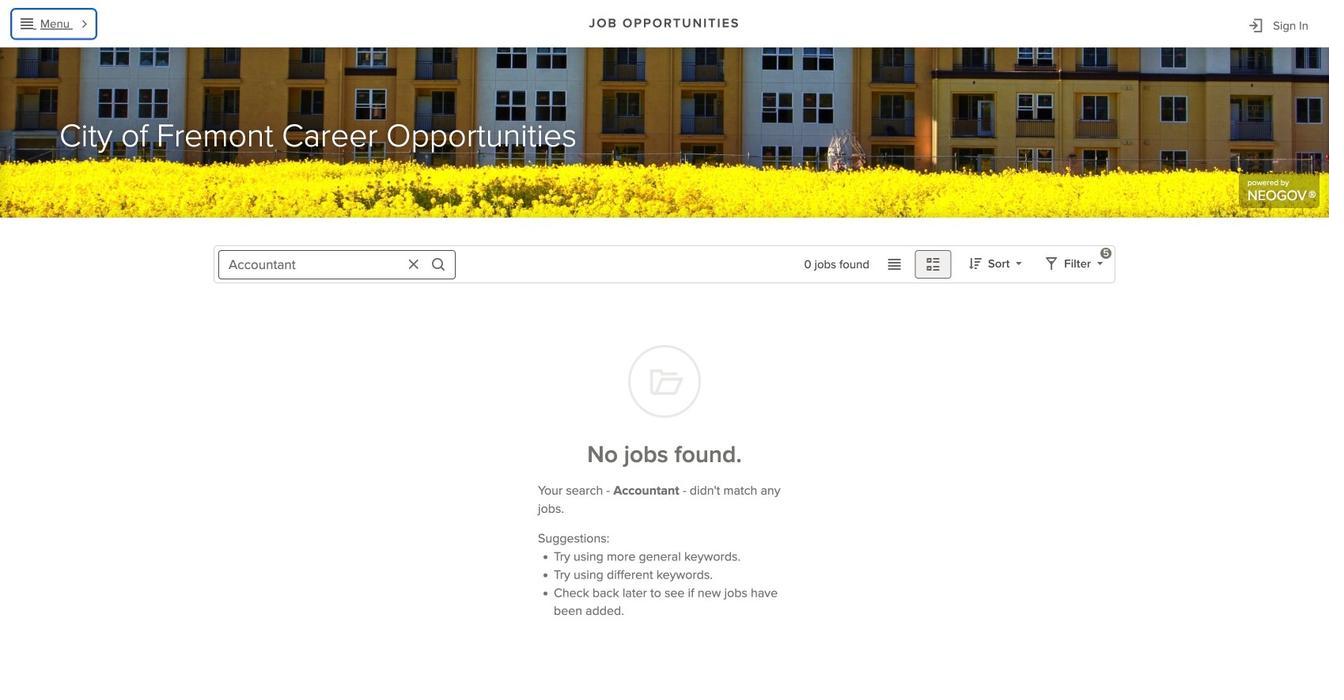Task type: describe. For each thing, give the bounding box(es) containing it.
caret down image
[[1017, 259, 1022, 268]]

Search by keyword. When autocomplete results are available use up and down arrows to select an item. text field
[[218, 250, 456, 279]]

caret down image
[[1098, 259, 1103, 268]]

chevron right image
[[77, 17, 92, 31]]



Task type: vqa. For each thing, say whether or not it's contained in the screenshot.
right Caret Down icon
yes



Task type: locate. For each thing, give the bounding box(es) containing it.
header element
[[0, 0, 1330, 47]]

xs image
[[21, 17, 33, 30]]



